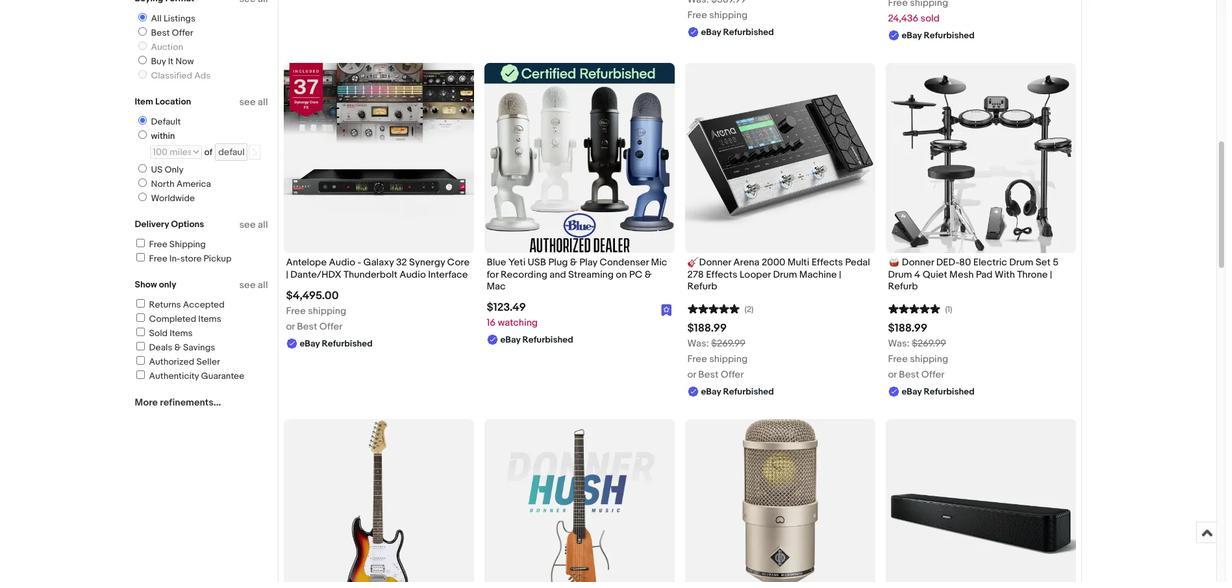 Task type: locate. For each thing, give the bounding box(es) containing it.
1 horizontal spatial or
[[688, 369, 697, 381]]

0 horizontal spatial audio
[[329, 257, 355, 269]]

refurb inside 🎸donner arena 2000 multi effects pedal 278 effects looper drum machine | refurb
[[688, 281, 718, 293]]

2 vertical spatial see all
[[239, 279, 268, 292]]

0 horizontal spatial &
[[175, 342, 181, 353]]

Free In-store Pickup checkbox
[[136, 253, 145, 262]]

1 vertical spatial all
[[258, 219, 268, 231]]

1 see all button from the top
[[239, 96, 268, 109]]

0 horizontal spatial 5 out of 5 stars image
[[688, 303, 740, 315]]

see for free shipping
[[239, 219, 256, 231]]

1 vertical spatial items
[[170, 328, 193, 339]]

2 5 out of 5 stars image from the left
[[889, 303, 941, 315]]

3 | from the left
[[1050, 269, 1053, 281]]

& left the play
[[570, 257, 578, 269]]

seller
[[197, 357, 220, 368]]

US Only radio
[[138, 164, 147, 173]]

north
[[151, 179, 175, 190]]

2 vertical spatial see
[[239, 279, 256, 292]]

0 horizontal spatial drum
[[773, 269, 798, 281]]

mic
[[651, 257, 668, 269]]

1 see from the top
[[239, 96, 256, 109]]

1 horizontal spatial 5 out of 5 stars image
[[889, 303, 941, 315]]

drum left 4
[[889, 269, 913, 281]]

0 vertical spatial see all button
[[239, 96, 268, 109]]

0 horizontal spatial $269.99
[[712, 338, 746, 350]]

shipping inside $4,495.00 free shipping or best offer
[[308, 305, 346, 318]]

default text field
[[215, 144, 248, 161]]

america
[[177, 179, 211, 190]]

Deals & Savings checkbox
[[136, 342, 145, 351]]

deals & savings link
[[134, 342, 215, 353]]

$188.99
[[688, 322, 727, 335], [889, 322, 928, 335]]

1 horizontal spatial $269.99
[[912, 338, 947, 350]]

sold
[[921, 13, 940, 25]]

16
[[487, 317, 496, 329]]

0 vertical spatial all
[[258, 96, 268, 109]]

offer
[[172, 27, 193, 38], [320, 321, 343, 333], [721, 369, 744, 381], [922, 369, 945, 381]]

us
[[151, 164, 163, 175]]

in-
[[169, 253, 180, 264]]

auction
[[151, 42, 183, 53]]

best offer link
[[133, 27, 196, 38]]

0 vertical spatial items
[[198, 314, 221, 325]]

1 horizontal spatial $188.99 was: $269.99 free shipping or best offer
[[889, 322, 949, 381]]

classified
[[151, 70, 192, 81]]

2 all from the top
[[258, 219, 268, 231]]

1 horizontal spatial |
[[840, 269, 842, 281]]

machine
[[800, 269, 837, 281]]

all for free shipping
[[258, 219, 268, 231]]

drum right looper
[[773, 269, 798, 281]]

arena
[[734, 257, 760, 269]]

2 $188.99 was: $269.99 free shipping or best offer from the left
[[889, 322, 949, 381]]

returns
[[149, 300, 181, 311]]

free in-store pickup
[[149, 253, 232, 264]]

🎸donner arena 2000 multi effects pedal 278 effects looper drum machine | refurb image
[[685, 63, 876, 254]]

was: down (1) link
[[889, 338, 910, 350]]

bose solo 5 tv sound system home theater, certified refurbished image
[[886, 420, 1076, 583]]

1 5 out of 5 stars image from the left
[[688, 303, 740, 315]]

Returns Accepted checkbox
[[136, 300, 145, 308]]

🥁 donner ded-80 electric drum set 5 drum 4 quiet mesh pad with throne | refurb link
[[889, 257, 1074, 296]]

2 horizontal spatial &
[[645, 269, 652, 281]]

recording
[[501, 269, 548, 281]]

1 horizontal spatial items
[[198, 314, 221, 325]]

north america
[[151, 179, 211, 190]]

1 | from the left
[[286, 269, 288, 281]]

1 horizontal spatial &
[[570, 257, 578, 269]]

antelope audio - galaxy 32 synergy core | dante/hdx thunderbolt audio interface image
[[284, 63, 474, 254]]

2 horizontal spatial or
[[889, 369, 897, 381]]

1 see all from the top
[[239, 96, 268, 109]]

$269.99 down (1) link
[[912, 338, 947, 350]]

audio left the -
[[329, 257, 355, 269]]

free shipping
[[149, 239, 206, 250]]

location
[[155, 96, 191, 107]]

🥁 donner ded-80 electric drum set 5 drum 4 quiet mesh pad with throne | refurb image
[[886, 63, 1076, 254]]

$188.99 was: $269.99 free shipping or best offer down (2) link
[[688, 322, 748, 381]]

0 horizontal spatial was:
[[688, 338, 709, 350]]

us only
[[151, 164, 184, 175]]

streaming
[[569, 269, 614, 281]]

only
[[159, 279, 176, 290]]

| left pedal
[[840, 269, 842, 281]]

$188.99 was: $269.99 free shipping or best offer
[[688, 322, 748, 381], [889, 322, 949, 381]]

0 horizontal spatial or
[[286, 321, 295, 333]]

1 horizontal spatial refurb
[[889, 281, 918, 293]]

Worldwide radio
[[138, 193, 147, 201]]

ebay refurbished
[[701, 26, 774, 37], [902, 30, 975, 41], [501, 335, 574, 346], [300, 338, 373, 349], [701, 387, 774, 398], [902, 387, 975, 398]]

& right pc
[[645, 269, 652, 281]]

3 all from the top
[[258, 279, 268, 292]]

authenticity guarantee
[[149, 371, 245, 382]]

0 horizontal spatial $188.99 was: $269.99 free shipping or best offer
[[688, 322, 748, 381]]

2 see all from the top
[[239, 219, 268, 231]]

see for default
[[239, 96, 256, 109]]

24,436
[[889, 13, 919, 25]]

see all for default
[[239, 96, 268, 109]]

items down accepted
[[198, 314, 221, 325]]

blue yeti usb plug & play condenser mic for recording and streaming on pc & mac link
[[487, 257, 672, 296]]

3 see all from the top
[[239, 279, 268, 292]]

0 horizontal spatial $188.99
[[688, 322, 727, 335]]

4
[[915, 269, 921, 281]]

was: down (2) link
[[688, 338, 709, 350]]

best
[[151, 27, 170, 38], [297, 321, 317, 333], [699, 369, 719, 381], [900, 369, 920, 381]]

drum
[[1010, 257, 1034, 269], [773, 269, 798, 281], [889, 269, 913, 281]]

0 horizontal spatial refurb
[[688, 281, 718, 293]]

effects right 278
[[706, 269, 738, 281]]

🎸 donner hush acoustic electric travel guitar headless silent pratice | refurb image
[[484, 420, 675, 583]]

pad
[[977, 269, 993, 281]]

see all button for free shipping
[[239, 219, 268, 231]]

us only link
[[133, 164, 186, 175]]

authenticity
[[149, 371, 199, 382]]

3 see from the top
[[239, 279, 256, 292]]

effects right multi
[[812, 257, 844, 269]]

1 all from the top
[[258, 96, 268, 109]]

items up deals & savings
[[170, 328, 193, 339]]

$188.99 down (1) link
[[889, 322, 928, 335]]

1 horizontal spatial $188.99
[[889, 322, 928, 335]]

5 out of 5 stars image for 🥁 donner ded-80 electric drum set 5 drum 4 quiet mesh pad with throne | refurb
[[889, 303, 941, 315]]

2 horizontal spatial |
[[1050, 269, 1053, 281]]

& up authorized seller link
[[175, 342, 181, 353]]

blue yeti usb plug & play condenser mic for recording and streaming on pc & mac image
[[484, 63, 675, 254]]

| inside 🥁 donner ded-80 electric drum set 5 drum 4 quiet mesh pad with throne | refurb
[[1050, 269, 1053, 281]]

show
[[135, 279, 157, 290]]

classified ads link
[[133, 70, 213, 81]]

guarantee
[[201, 371, 245, 382]]

drum left set
[[1010, 257, 1034, 269]]

1 horizontal spatial audio
[[400, 269, 426, 281]]

deals & savings
[[149, 342, 215, 353]]

| inside 🎸donner arena 2000 multi effects pedal 278 effects looper drum machine | refurb
[[840, 269, 842, 281]]

1 $188.99 from the left
[[688, 322, 727, 335]]

shipping
[[710, 9, 748, 21], [308, 305, 346, 318], [710, 353, 748, 366], [911, 353, 949, 366]]

refurb down the "🎸donner"
[[688, 281, 718, 293]]

$188.99 down (2) link
[[688, 322, 727, 335]]

accepted
[[183, 300, 225, 311]]

$269.99 for looper
[[712, 338, 746, 350]]

default
[[151, 116, 181, 127]]

(1)
[[946, 305, 953, 315]]

all for default
[[258, 96, 268, 109]]

2 $269.99 from the left
[[912, 338, 947, 350]]

blue yeti usb plug & play condenser mic for recording and streaming on pc & mac
[[487, 257, 668, 293]]

items
[[198, 314, 221, 325], [170, 328, 193, 339]]

free inside $4,495.00 free shipping or best offer
[[286, 305, 306, 318]]

1 was: from the left
[[688, 338, 709, 350]]

2 was: from the left
[[889, 338, 910, 350]]

2 refurb from the left
[[889, 281, 918, 293]]

for
[[487, 269, 499, 281]]

returns accepted
[[149, 300, 225, 311]]

ebay
[[701, 26, 722, 37], [902, 30, 922, 41], [501, 335, 521, 346], [300, 338, 320, 349], [701, 387, 722, 398], [902, 387, 922, 398]]

2 see from the top
[[239, 219, 256, 231]]

$188.99 was: $269.99 free shipping or best offer down (1) link
[[889, 322, 949, 381]]

donner
[[902, 257, 935, 269]]

$4,495.00
[[286, 290, 339, 303]]

core
[[447, 257, 470, 269]]

sold items link
[[134, 328, 193, 339]]

0 vertical spatial see
[[239, 96, 256, 109]]

see for returns accepted
[[239, 279, 256, 292]]

5 out of 5 stars image left the (2)
[[688, 303, 740, 315]]

1 $269.99 from the left
[[712, 338, 746, 350]]

Authorized Seller checkbox
[[136, 357, 145, 365]]

see all for free shipping
[[239, 219, 268, 231]]

all listings
[[151, 13, 196, 24]]

5 out of 5 stars image down 4
[[889, 303, 941, 315]]

antelope audio - galaxy 32 synergy core | dante/hdx thunderbolt audio interface
[[286, 257, 470, 281]]

0 horizontal spatial items
[[170, 328, 193, 339]]

refurb inside 🥁 donner ded-80 electric drum set 5 drum 4 quiet mesh pad with throne | refurb
[[889, 281, 918, 293]]

1 refurb from the left
[[688, 281, 718, 293]]

Completed Items checkbox
[[136, 314, 145, 322]]

1 $188.99 was: $269.99 free shipping or best offer from the left
[[688, 322, 748, 381]]

2 vertical spatial all
[[258, 279, 268, 292]]

2 vertical spatial see all button
[[239, 279, 268, 292]]

authenticity guarantee link
[[134, 371, 245, 382]]

2 | from the left
[[840, 269, 842, 281]]

1 vertical spatial see
[[239, 219, 256, 231]]

throne
[[1018, 269, 1048, 281]]

auction link
[[133, 42, 186, 53]]

audio left interface on the top of the page
[[400, 269, 426, 281]]

|
[[286, 269, 288, 281], [840, 269, 842, 281], [1050, 269, 1053, 281]]

neumann m147 large diaphragm cardioid tube condenser microphone (factory repack) image
[[685, 420, 876, 583]]

0 vertical spatial see all
[[239, 96, 268, 109]]

Authenticity Guarantee checkbox
[[136, 371, 145, 379]]

1 vertical spatial see all button
[[239, 219, 268, 231]]

worldwide link
[[133, 193, 198, 204]]

$269.99 down (2) link
[[712, 338, 746, 350]]

free in-store pickup link
[[134, 253, 232, 264]]

all
[[151, 13, 162, 24]]

| inside "antelope audio - galaxy 32 synergy core | dante/hdx thunderbolt audio interface"
[[286, 269, 288, 281]]

set
[[1036, 257, 1051, 269]]

| left the 5
[[1050, 269, 1053, 281]]

refurb down 🥁
[[889, 281, 918, 293]]

plug
[[549, 257, 568, 269]]

2 $188.99 from the left
[[889, 322, 928, 335]]

options
[[171, 219, 204, 230]]

$4,495.00 free shipping or best offer
[[286, 290, 346, 333]]

2 see all button from the top
[[239, 219, 268, 231]]

278
[[688, 269, 704, 281]]

1 horizontal spatial was:
[[889, 338, 910, 350]]

5 out of 5 stars image
[[688, 303, 740, 315], [889, 303, 941, 315]]

1 vertical spatial see all
[[239, 219, 268, 231]]

1 horizontal spatial effects
[[812, 257, 844, 269]]

🎸donner arena 2000 multi effects pedal 278 effects looper drum machine | refurb
[[688, 257, 871, 293]]

$188.99 was: $269.99 free shipping or best offer for 🥁 donner ded-80 electric drum set 5 drum 4 quiet mesh pad with throne | refurb
[[889, 322, 949, 381]]

buy it now
[[151, 56, 194, 67]]

3 see all button from the top
[[239, 279, 268, 292]]

buy it now link
[[133, 56, 197, 67]]

0 horizontal spatial |
[[286, 269, 288, 281]]

| left dante/hdx
[[286, 269, 288, 281]]

was: for 🥁 donner ded-80 electric drum set 5 drum 4 quiet mesh pad with throne | refurb
[[889, 338, 910, 350]]

$188.99 for 🥁 donner ded-80 electric drum set 5 drum 4 quiet mesh pad with throne | refurb
[[889, 322, 928, 335]]



Task type: vqa. For each thing, say whether or not it's contained in the screenshot.
Motors
no



Task type: describe. For each thing, give the bounding box(es) containing it.
5
[[1053, 257, 1059, 269]]

blue
[[487, 257, 506, 269]]

savings
[[183, 342, 215, 353]]

item location
[[135, 96, 191, 107]]

play
[[580, 257, 598, 269]]

or for 🎸donner arena 2000 multi effects pedal 278 effects looper drum machine | refurb
[[688, 369, 697, 381]]

mac
[[487, 281, 506, 293]]

sold items
[[149, 328, 193, 339]]

0 horizontal spatial effects
[[706, 269, 738, 281]]

on
[[616, 269, 627, 281]]

Default radio
[[138, 116, 147, 125]]

with
[[995, 269, 1016, 281]]

2 horizontal spatial drum
[[1010, 257, 1034, 269]]

condenser
[[600, 257, 649, 269]]

(1) link
[[889, 303, 953, 315]]

$188.99 was: $269.99 free shipping or best offer for 🎸donner arena 2000 multi effects pedal 278 effects looper drum machine | refurb
[[688, 322, 748, 381]]

completed items
[[149, 314, 221, 325]]

delivery
[[135, 219, 169, 230]]

🎸donner
[[688, 257, 732, 269]]

more
[[135, 397, 158, 409]]

all for returns accepted
[[258, 279, 268, 292]]

Buy It Now radio
[[138, 56, 147, 64]]

pc
[[630, 269, 643, 281]]

32
[[396, 257, 407, 269]]

default link
[[133, 116, 183, 127]]

worldwide
[[151, 193, 195, 204]]

completed
[[149, 314, 196, 325]]

it
[[168, 56, 174, 67]]

authorized
[[149, 357, 194, 368]]

deals
[[149, 342, 173, 353]]

was: for 🎸donner arena 2000 multi effects pedal 278 effects looper drum machine | refurb
[[688, 338, 709, 350]]

24,436 sold
[[889, 13, 940, 25]]

show only
[[135, 279, 176, 290]]

store
[[180, 253, 202, 264]]

antelope audio - galaxy 32 synergy core | dante/hdx thunderbolt audio interface link
[[286, 257, 471, 284]]

usb
[[528, 257, 547, 269]]

all listings link
[[133, 13, 198, 24]]

quiet
[[923, 269, 948, 281]]

listings
[[164, 13, 196, 24]]

authorized seller
[[149, 357, 220, 368]]

🥁
[[889, 257, 900, 269]]

north america link
[[133, 179, 214, 190]]

see all for returns accepted
[[239, 279, 268, 292]]

Sold Items checkbox
[[136, 328, 145, 337]]

(2)
[[745, 305, 754, 315]]

pickup
[[204, 253, 232, 264]]

synergy
[[409, 257, 445, 269]]

items for sold items
[[170, 328, 193, 339]]

$269.99 for drum
[[912, 338, 947, 350]]

or inside $4,495.00 free shipping or best offer
[[286, 321, 295, 333]]

offer inside $4,495.00 free shipping or best offer
[[320, 321, 343, 333]]

ads
[[194, 70, 211, 81]]

🎸donner arena 2000 multi effects pedal 278 effects looper drum machine | refurb link
[[688, 257, 873, 296]]

5 out of 5 stars image for 🎸donner arena 2000 multi effects pedal 278 effects looper drum machine | refurb
[[688, 303, 740, 315]]

free shipping
[[688, 9, 748, 21]]

buy
[[151, 56, 166, 67]]

more refinements... button
[[135, 397, 221, 409]]

$123.49
[[487, 301, 526, 314]]

of
[[204, 147, 213, 158]]

see all button for default
[[239, 96, 268, 109]]

best inside $4,495.00 free shipping or best offer
[[297, 321, 317, 333]]

Auction radio
[[138, 42, 147, 50]]

1 horizontal spatial drum
[[889, 269, 913, 281]]

item
[[135, 96, 153, 107]]

more refinements...
[[135, 397, 221, 409]]

or for 🥁 donner ded-80 electric drum set 5 drum 4 quiet mesh pad with throne | refurb
[[889, 369, 897, 381]]

and
[[550, 269, 566, 281]]

see all button for returns accepted
[[239, 279, 268, 292]]

electric
[[974, 257, 1008, 269]]

returns accepted link
[[134, 300, 225, 311]]

$188.99 for 🎸donner arena 2000 multi effects pedal 278 effects looper drum machine | refurb
[[688, 322, 727, 335]]

Classified Ads radio
[[138, 70, 147, 79]]

North America radio
[[138, 179, 147, 187]]

best offer
[[151, 27, 193, 38]]

shipping
[[169, 239, 206, 250]]

[object undefined] image
[[661, 305, 672, 317]]

Free Shipping checkbox
[[136, 239, 145, 248]]

pedal
[[846, 257, 871, 269]]

🎸 donner dst-100 electric guitar single coil spilt humbucker pickup | refurbish image
[[284, 420, 474, 583]]

only
[[165, 164, 184, 175]]

sold
[[149, 328, 168, 339]]

within radio
[[138, 131, 147, 139]]

galaxy
[[364, 257, 394, 269]]

completed items link
[[134, 314, 221, 325]]

drum inside 🎸donner arena 2000 multi effects pedal 278 effects looper drum machine | refurb
[[773, 269, 798, 281]]

free shipping link
[[134, 239, 206, 250]]

interface
[[428, 269, 468, 281]]

[object undefined] image
[[661, 304, 672, 317]]

multi
[[788, 257, 810, 269]]

watching
[[498, 317, 538, 329]]

items for completed items
[[198, 314, 221, 325]]

authorized seller link
[[134, 357, 220, 368]]

All Listings radio
[[138, 13, 147, 21]]

(2) link
[[688, 303, 754, 315]]

🥁 donner ded-80 electric drum set 5 drum 4 quiet mesh pad with throne | refurb
[[889, 257, 1059, 293]]

go image
[[250, 148, 259, 157]]

Best Offer radio
[[138, 27, 147, 36]]

16 watching
[[487, 317, 538, 329]]

mesh
[[950, 269, 974, 281]]



